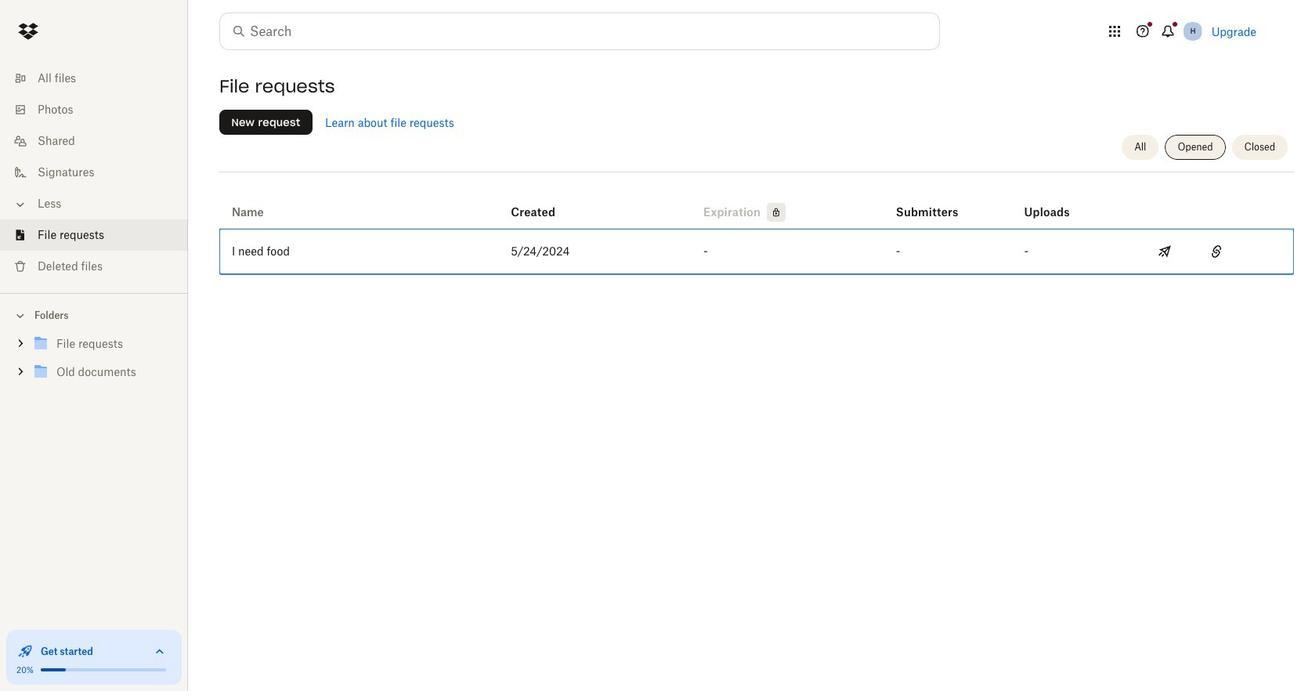 Task type: describe. For each thing, give the bounding box(es) containing it.
send email image
[[1156, 242, 1175, 261]]

dropbox image
[[13, 16, 44, 47]]

less image
[[13, 197, 28, 212]]

copy link image
[[1207, 242, 1226, 261]]

getting started progress progress bar
[[41, 668, 66, 671]]



Task type: vqa. For each thing, say whether or not it's contained in the screenshot.
the Copy link ICON
yes



Task type: locate. For each thing, give the bounding box(es) containing it.
pro trial element
[[761, 203, 786, 222]]

table
[[219, 178, 1294, 275]]

1 horizontal spatial column header
[[1024, 184, 1087, 222]]

column header
[[896, 184, 959, 222], [1024, 184, 1087, 222]]

1 row from the top
[[219, 178, 1294, 229]]

list
[[0, 53, 188, 293]]

list item
[[0, 219, 188, 251]]

0 horizontal spatial column header
[[896, 184, 959, 222]]

2 row from the top
[[219, 229, 1294, 275]]

Search text field
[[250, 22, 907, 41]]

group
[[0, 327, 188, 398]]

1 column header from the left
[[896, 184, 959, 222]]

2 column header from the left
[[1024, 184, 1087, 222]]

row
[[219, 178, 1294, 229], [219, 229, 1294, 275]]



